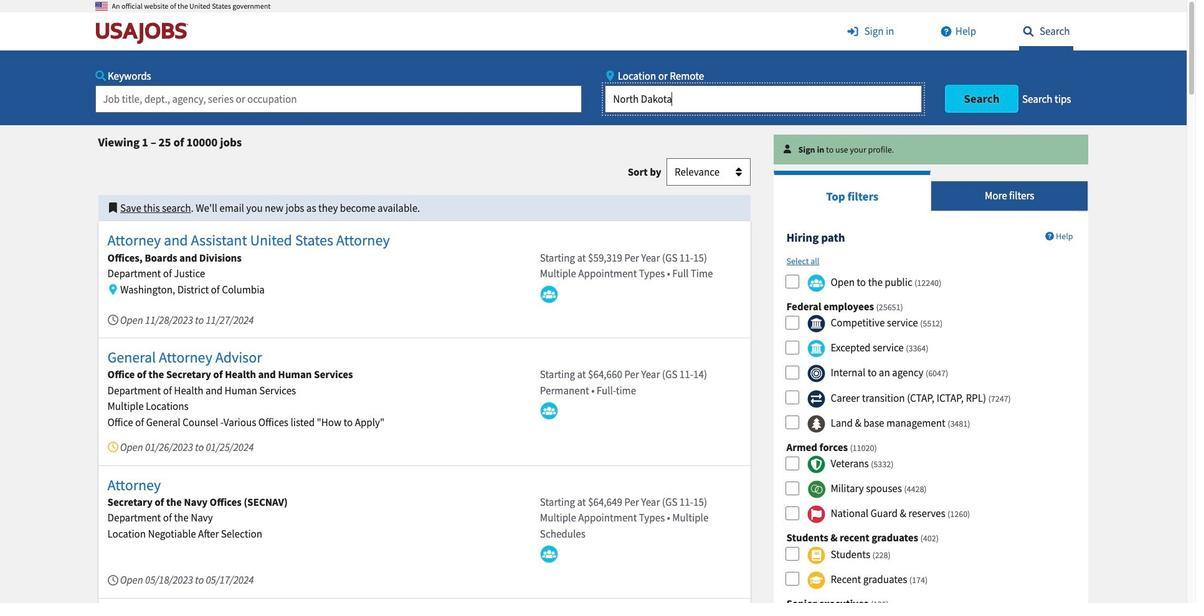 Task type: vqa. For each thing, say whether or not it's contained in the screenshot.
'remove all filters' image
no



Task type: describe. For each thing, give the bounding box(es) containing it.
main navigation element
[[0, 12, 1188, 125]]

Job title, dept., agency, series or occupation text field
[[95, 85, 582, 113]]

help image
[[937, 26, 956, 37]]

competitive service image
[[808, 315, 826, 333]]

job search image
[[1020, 26, 1038, 37]]

open to the public image
[[808, 274, 826, 292]]

national guard & reserves image
[[808, 506, 826, 524]]

City, state, zip, country or type remote text field
[[606, 85, 922, 113]]

land & base management image
[[808, 415, 826, 433]]

military spouses image
[[808, 481, 826, 499]]

usajobs logo image
[[95, 22, 194, 44]]



Task type: locate. For each thing, give the bounding box(es) containing it.
students image
[[808, 547, 826, 565]]

career transition (ctap, ictap, rpl) image
[[808, 390, 826, 408]]

u.s. flag image
[[95, 0, 108, 12]]

recent graduates image
[[808, 572, 826, 590]]

excepted service image
[[808, 340, 826, 358]]

tab list
[[775, 171, 1089, 211]]

internal to an agency image
[[808, 365, 826, 383]]

hiring path help image
[[1046, 232, 1055, 241]]

veterans image
[[808, 456, 826, 474]]

header element
[[0, 0, 1188, 125]]



